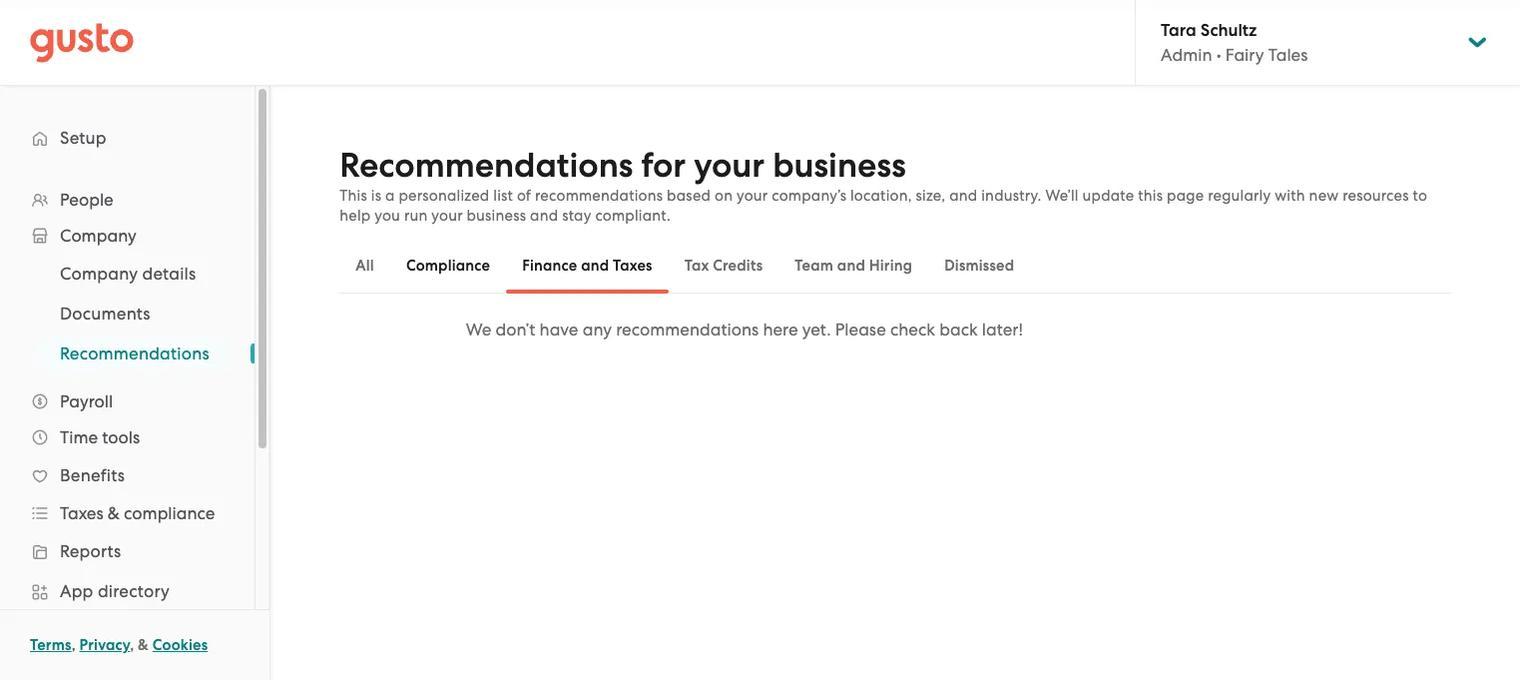Task type: locate. For each thing, give the bounding box(es) containing it.
0 vertical spatial recommendations
[[340, 145, 633, 186]]

&
[[108, 503, 120, 523], [138, 636, 149, 654]]

personalized
[[399, 187, 490, 205]]

& left cookies button
[[138, 636, 149, 654]]

app directory
[[60, 581, 170, 601]]

0 vertical spatial taxes
[[613, 257, 653, 275]]

we'll
[[1046, 187, 1079, 205]]

taxes up 'reports' at left bottom
[[60, 503, 103, 523]]

, left cookies button
[[130, 636, 134, 654]]

2 list from the top
[[0, 254, 255, 373]]

documents
[[60, 304, 151, 324]]

taxes & compliance button
[[20, 495, 235, 531]]

recommendations for recommendations
[[60, 344, 210, 363]]

this
[[1139, 187, 1164, 205]]

company down people on the left of page
[[60, 226, 137, 246]]

1 list from the top
[[0, 182, 255, 680]]

and
[[950, 187, 978, 205], [530, 207, 559, 225], [581, 257, 609, 275], [838, 257, 866, 275]]

1 vertical spatial business
[[467, 207, 527, 225]]

recommendations inside gusto navigation element
[[60, 344, 210, 363]]

tax credits button
[[669, 242, 779, 290]]

dismissed
[[945, 257, 1015, 275]]

resources
[[1343, 187, 1410, 205]]

recommendations
[[535, 187, 663, 205], [616, 320, 759, 340]]

recommendations
[[340, 145, 633, 186], [60, 344, 210, 363]]

list containing people
[[0, 182, 255, 680]]

privacy
[[79, 636, 130, 654]]

your
[[694, 145, 765, 186], [737, 187, 768, 205], [432, 207, 463, 225]]

•
[[1217, 45, 1222, 65]]

fairy
[[1226, 45, 1265, 65]]

1 horizontal spatial ,
[[130, 636, 134, 654]]

credits
[[713, 257, 763, 275]]

recommendations down documents link
[[60, 344, 210, 363]]

business
[[773, 145, 906, 186], [467, 207, 527, 225]]

regularly
[[1208, 187, 1272, 205]]

taxes inside dropdown button
[[60, 503, 103, 523]]

your right on on the top left
[[737, 187, 768, 205]]

2 company from the top
[[60, 264, 138, 284]]

dismissed button
[[929, 242, 1031, 290]]

0 horizontal spatial taxes
[[60, 503, 103, 523]]

setup
[[60, 128, 107, 148]]

taxes
[[613, 257, 653, 275], [60, 503, 103, 523]]

1 horizontal spatial business
[[773, 145, 906, 186]]

all button
[[340, 242, 390, 290]]

based
[[667, 187, 711, 205]]

list
[[494, 187, 513, 205]]

all
[[356, 257, 374, 275]]

recommendations down 'tax' on the top of the page
[[616, 320, 759, 340]]

0 horizontal spatial business
[[467, 207, 527, 225]]

finance and taxes
[[522, 257, 653, 275]]

finance and taxes button
[[506, 242, 669, 290]]

documents link
[[36, 296, 235, 332]]

we
[[466, 320, 492, 340]]

tara schultz admin • fairy tales
[[1161, 20, 1309, 65]]

2 , from the left
[[130, 636, 134, 654]]

0 vertical spatial company
[[60, 226, 137, 246]]

,
[[72, 636, 76, 654], [130, 636, 134, 654]]

0 horizontal spatial recommendations
[[60, 344, 210, 363]]

1 company from the top
[[60, 226, 137, 246]]

taxes down compliant.
[[613, 257, 653, 275]]

tales
[[1269, 45, 1309, 65]]

recommendations up list at the left top of page
[[340, 145, 633, 186]]

industry.
[[982, 187, 1042, 205]]

0 vertical spatial recommendations
[[535, 187, 663, 205]]

list containing company details
[[0, 254, 255, 373]]

0 vertical spatial &
[[108, 503, 120, 523]]

1 horizontal spatial &
[[138, 636, 149, 654]]

people
[[60, 190, 114, 210]]

tax credits
[[685, 257, 763, 275]]

recommendations for recommendations for your business this is a personalized list of recommendations based on your company's location, size, and industry. we'll update this page regularly with new resources to help you run your business and stay compliant.
[[340, 145, 633, 186]]

admin
[[1161, 45, 1213, 65]]

your up on on the top left
[[694, 145, 765, 186]]

business down list at the left top of page
[[467, 207, 527, 225]]

recommendation categories for your business tab list
[[340, 238, 1452, 294]]

company for company details
[[60, 264, 138, 284]]

a
[[385, 187, 395, 205]]

reports
[[60, 541, 121, 561]]

schultz
[[1201, 20, 1257, 41]]

compliance button
[[390, 242, 506, 290]]

setup link
[[20, 120, 235, 156]]

1 horizontal spatial taxes
[[613, 257, 653, 275]]

list
[[0, 182, 255, 680], [0, 254, 255, 373]]

& inside dropdown button
[[108, 503, 120, 523]]

1 vertical spatial your
[[737, 187, 768, 205]]

back
[[940, 320, 978, 340]]

company details
[[60, 264, 196, 284]]

terms , privacy , & cookies
[[30, 636, 208, 654]]

compliance
[[406, 257, 490, 275]]

time tools button
[[20, 419, 235, 455]]

business up the company's
[[773, 145, 906, 186]]

company
[[60, 226, 137, 246], [60, 264, 138, 284]]

hiring
[[870, 257, 913, 275]]

0 horizontal spatial ,
[[72, 636, 76, 654]]

0 vertical spatial business
[[773, 145, 906, 186]]

1 horizontal spatial recommendations
[[340, 145, 633, 186]]

finance
[[522, 257, 578, 275]]

company's
[[772, 187, 847, 205]]

terms link
[[30, 636, 72, 654]]

company inside dropdown button
[[60, 226, 137, 246]]

and right finance
[[581, 257, 609, 275]]

check
[[891, 320, 936, 340]]

1 vertical spatial taxes
[[60, 503, 103, 523]]

gusto navigation element
[[0, 86, 255, 680]]

recommendations inside recommendations for your business this is a personalized list of recommendations based on your company's location, size, and industry. we'll update this page regularly with new resources to help you run your business and stay compliant.
[[340, 145, 633, 186]]

payroll
[[60, 391, 113, 411]]

0 horizontal spatial &
[[108, 503, 120, 523]]

recommendations up stay at the top of page
[[535, 187, 663, 205]]

1 vertical spatial recommendations
[[616, 320, 759, 340]]

later!
[[982, 320, 1023, 340]]

company up documents
[[60, 264, 138, 284]]

& down "benefits" link
[[108, 503, 120, 523]]

, left privacy
[[72, 636, 76, 654]]

terms
[[30, 636, 72, 654]]

1 , from the left
[[72, 636, 76, 654]]

your down personalized
[[432, 207, 463, 225]]

reports link
[[20, 533, 235, 569]]

compliant.
[[596, 207, 671, 225]]

1 vertical spatial company
[[60, 264, 138, 284]]

1 vertical spatial recommendations
[[60, 344, 210, 363]]

of
[[517, 187, 531, 205]]

here
[[763, 320, 798, 340]]



Task type: describe. For each thing, give the bounding box(es) containing it.
payroll button
[[20, 383, 235, 419]]

team
[[795, 257, 834, 275]]

taxes inside button
[[613, 257, 653, 275]]

tools
[[102, 427, 140, 447]]

tara
[[1161, 20, 1197, 41]]

time tools
[[60, 427, 140, 447]]

to
[[1414, 187, 1428, 205]]

company details link
[[36, 256, 235, 292]]

0 vertical spatial your
[[694, 145, 765, 186]]

please
[[835, 320, 887, 340]]

people button
[[20, 182, 235, 218]]

for
[[642, 145, 686, 186]]

is
[[371, 187, 382, 205]]

privacy link
[[79, 636, 130, 654]]

app directory link
[[20, 573, 235, 609]]

on
[[715, 187, 733, 205]]

company button
[[20, 218, 235, 254]]

we don't have any recommendations here yet. please check back later!
[[466, 320, 1023, 340]]

you
[[375, 207, 400, 225]]

and down of
[[530, 207, 559, 225]]

any
[[583, 320, 612, 340]]

stay
[[562, 207, 592, 225]]

run
[[404, 207, 428, 225]]

location,
[[851, 187, 912, 205]]

with
[[1275, 187, 1306, 205]]

team and hiring
[[795, 257, 913, 275]]

app
[[60, 581, 93, 601]]

tax
[[685, 257, 710, 275]]

recommendations for your business this is a personalized list of recommendations based on your company's location, size, and industry. we'll update this page regularly with new resources to help you run your business and stay compliant.
[[340, 145, 1428, 225]]

company for company
[[60, 226, 137, 246]]

help
[[340, 207, 371, 225]]

page
[[1167, 187, 1205, 205]]

taxes & compliance
[[60, 503, 215, 523]]

this
[[340, 187, 367, 205]]

yet.
[[803, 320, 831, 340]]

benefits
[[60, 465, 125, 485]]

team and hiring button
[[779, 242, 929, 290]]

compliance
[[124, 503, 215, 523]]

2 vertical spatial your
[[432, 207, 463, 225]]

new
[[1310, 187, 1339, 205]]

and right team
[[838, 257, 866, 275]]

time
[[60, 427, 98, 447]]

update
[[1083, 187, 1135, 205]]

cookies
[[153, 636, 208, 654]]

don't
[[496, 320, 536, 340]]

1 vertical spatial &
[[138, 636, 149, 654]]

home image
[[30, 22, 134, 62]]

benefits link
[[20, 457, 235, 493]]

cookies button
[[153, 633, 208, 657]]

recommendations link
[[36, 336, 235, 371]]

directory
[[98, 581, 170, 601]]

have
[[540, 320, 579, 340]]

details
[[142, 264, 196, 284]]

size,
[[916, 187, 946, 205]]

and right size,
[[950, 187, 978, 205]]

recommendations inside recommendations for your business this is a personalized list of recommendations based on your company's location, size, and industry. we'll update this page regularly with new resources to help you run your business and stay compliant.
[[535, 187, 663, 205]]



Task type: vqa. For each thing, say whether or not it's contained in the screenshot.
Schultz
yes



